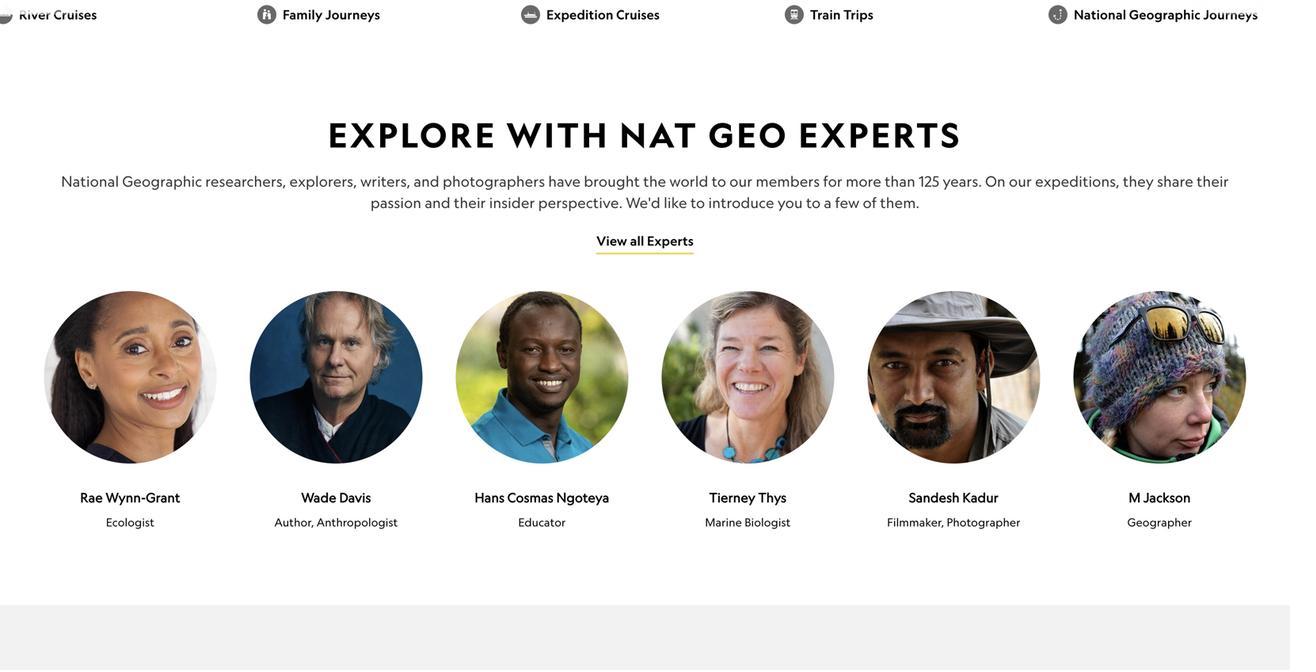 Task type: describe. For each thing, give the bounding box(es) containing it.
geo
[[708, 114, 789, 156]]

rae wynn-grant link
[[44, 489, 217, 507]]

1 vertical spatial and
[[425, 194, 450, 211]]

tierney thys
[[709, 490, 787, 506]]

0 vertical spatial experts
[[799, 114, 962, 156]]

for
[[823, 173, 842, 190]]

geographer
[[1127, 516, 1192, 529]]

rae wynn-grant
[[80, 490, 180, 506]]

national for national geographic researchers, explorers, writers, and photographers have brought the world to our members for more than 125 years. on our expeditions, they share their passion and their insider perspective. we'd like to introduce you to a few of them.
[[61, 173, 119, 190]]

them.
[[880, 194, 920, 211]]

cruises for expedition cruises
[[616, 7, 660, 23]]

photographer
[[947, 516, 1021, 529]]

writers,
[[360, 173, 410, 190]]

all
[[630, 233, 644, 249]]

nat
[[620, 114, 699, 156]]

grant
[[146, 490, 180, 506]]

author,
[[274, 516, 314, 529]]

river
[[19, 7, 51, 23]]

photographers
[[443, 173, 545, 190]]

perspective.
[[538, 194, 623, 211]]

a
[[824, 194, 832, 211]]

expert rae wynn grant image
[[44, 291, 217, 464]]

2 horizontal spatial to
[[806, 194, 821, 211]]

expert m jackson image
[[1073, 291, 1246, 464]]

family journeys link
[[283, 5, 505, 24]]

thys
[[758, 490, 787, 506]]

expert hans ngoteya image
[[456, 291, 628, 464]]

educator
[[518, 516, 566, 529]]

marine biologist
[[705, 516, 791, 529]]

ecologist
[[106, 516, 154, 529]]

0 vertical spatial and
[[414, 173, 439, 190]]

you
[[778, 194, 803, 211]]

train
[[810, 7, 841, 23]]

2 journeys from the left
[[1203, 7, 1258, 23]]

2 our from the left
[[1009, 173, 1032, 190]]

national geographic journeys
[[1074, 7, 1258, 23]]

expedition cruises
[[546, 7, 660, 23]]

have
[[548, 173, 581, 190]]

national geographic researchers, explorers, writers, and photographers have brought the world to our members for more than 125 years. on our expeditions, they share their passion and their insider perspective. we'd like to introduce you to a few of them.
[[61, 173, 1229, 211]]

1 journeys from the left
[[325, 7, 380, 23]]

1 our from the left
[[729, 173, 752, 190]]

tierney
[[709, 490, 755, 506]]

m
[[1129, 490, 1141, 506]]

wade davis
[[301, 490, 371, 506]]

tierney thys link
[[662, 489, 834, 507]]

jackson
[[1143, 490, 1191, 506]]

introduce
[[708, 194, 774, 211]]

explore
[[328, 114, 497, 156]]

train trips
[[810, 7, 873, 23]]

members
[[756, 173, 820, 190]]



Task type: locate. For each thing, give the bounding box(es) containing it.
1 vertical spatial geographic
[[122, 173, 202, 190]]

train trips link
[[810, 5, 1033, 24]]

with
[[507, 114, 610, 156]]

world
[[669, 173, 708, 190]]

filmmaker,
[[887, 516, 944, 529]]

wynn-
[[106, 490, 146, 506]]

1 vertical spatial national
[[61, 173, 119, 190]]

1 horizontal spatial cruises
[[616, 7, 660, 23]]

rae
[[80, 490, 103, 506]]

filmmaker, photographer
[[887, 516, 1021, 529]]

1 horizontal spatial their
[[1197, 173, 1229, 190]]

researchers,
[[205, 173, 286, 190]]

explore with nat geo experts
[[328, 114, 962, 156]]

hans
[[475, 490, 505, 506]]

share
[[1157, 173, 1193, 190]]

geographic inside group
[[1129, 7, 1200, 23]]

explorers,
[[289, 173, 357, 190]]

more
[[846, 173, 881, 190]]

1 vertical spatial their
[[454, 194, 486, 211]]

0 horizontal spatial experts
[[647, 233, 694, 249]]

0 horizontal spatial geographic
[[122, 173, 202, 190]]

m jackson link
[[1073, 489, 1246, 507]]

geographic for journeys
[[1129, 7, 1200, 23]]

cosmas
[[507, 490, 553, 506]]

experts up more
[[799, 114, 962, 156]]

0 horizontal spatial our
[[729, 173, 752, 190]]

and
[[414, 173, 439, 190], [425, 194, 450, 211]]

river cruises link
[[19, 5, 242, 24]]

to
[[712, 173, 726, 190], [690, 194, 705, 211], [806, 194, 821, 211]]

our
[[729, 173, 752, 190], [1009, 173, 1032, 190]]

cruises for river cruises
[[53, 7, 97, 23]]

years.
[[943, 173, 982, 190]]

to right like
[[690, 194, 705, 211]]

our up introduce
[[729, 173, 752, 190]]

0 horizontal spatial their
[[454, 194, 486, 211]]

2 cruises from the left
[[616, 7, 660, 23]]

1 horizontal spatial to
[[712, 173, 726, 190]]

view
[[596, 233, 627, 249]]

cruises inside 'link'
[[616, 7, 660, 23]]

cruises right expedition
[[616, 7, 660, 23]]

passion
[[370, 194, 421, 211]]

1 cruises from the left
[[53, 7, 97, 23]]

1 horizontal spatial experts
[[799, 114, 962, 156]]

m jackson
[[1129, 490, 1191, 506]]

insider
[[489, 194, 535, 211]]

like
[[664, 194, 687, 211]]

marine
[[705, 516, 742, 529]]

sandesh kadur
[[909, 490, 999, 506]]

than
[[885, 173, 915, 190]]

our right on
[[1009, 173, 1032, 190]]

geographic for researchers,
[[122, 173, 202, 190]]

davis
[[339, 490, 371, 506]]

geographic
[[1129, 7, 1200, 23], [122, 173, 202, 190]]

their
[[1197, 173, 1229, 190], [454, 194, 486, 211]]

geographic inside national geographic researchers, explorers, writers, and photographers have brought the world to our members for more than 125 years. on our expeditions, they share their passion and their insider perspective. we'd like to introduce you to a few of them.
[[122, 173, 202, 190]]

wade
[[301, 490, 336, 506]]

0 vertical spatial geographic
[[1129, 7, 1200, 23]]

0 vertical spatial their
[[1197, 173, 1229, 190]]

they
[[1123, 173, 1154, 190]]

1 horizontal spatial journeys
[[1203, 7, 1258, 23]]

journeys
[[325, 7, 380, 23], [1203, 7, 1258, 23]]

author, anthropologist
[[274, 516, 398, 529]]

biologist
[[745, 516, 791, 529]]

expert wade davis image
[[250, 291, 422, 464]]

1 horizontal spatial geographic
[[1129, 7, 1200, 23]]

wade davis link
[[250, 489, 422, 507]]

national inside national geographic researchers, explorers, writers, and photographers have brought the world to our members for more than 125 years. on our expeditions, they share their passion and their insider perspective. we'd like to introduce you to a few of them.
[[61, 173, 119, 190]]

expedition
[[546, 7, 613, 23]]

1 horizontal spatial national
[[1074, 7, 1126, 23]]

their down photographers
[[454, 194, 486, 211]]

0 horizontal spatial cruises
[[53, 7, 97, 23]]

1 horizontal spatial our
[[1009, 173, 1032, 190]]

trips
[[843, 7, 873, 23]]

and up the passion
[[414, 173, 439, 190]]

on
[[985, 173, 1006, 190]]

0 vertical spatial national
[[1074, 7, 1126, 23]]

national
[[1074, 7, 1126, 23], [61, 173, 119, 190]]

expedition cruises link
[[546, 5, 769, 24]]

river cruises
[[19, 7, 97, 23]]

group
[[0, 0, 1290, 32]]

cruises right 'river'
[[53, 7, 97, 23]]

we'd
[[626, 194, 660, 211]]

and right the passion
[[425, 194, 450, 211]]

hans cosmas ngoteya
[[475, 490, 609, 506]]

of
[[863, 194, 877, 211]]

kadur
[[962, 490, 999, 506]]

anthropologist
[[317, 516, 398, 529]]

marine biologist, filmmaker and educator doctor tierney thys image
[[662, 291, 834, 464]]

0 horizontal spatial journeys
[[325, 7, 380, 23]]

sandesh kadur link
[[868, 489, 1040, 507]]

the
[[643, 173, 666, 190]]

family journeys
[[283, 7, 380, 23]]

family
[[283, 7, 323, 23]]

expert sandesh kadur image
[[868, 291, 1040, 464]]

1 vertical spatial experts
[[647, 233, 694, 249]]

0 horizontal spatial national
[[61, 173, 119, 190]]

ngoteya
[[556, 490, 609, 506]]

expeditions,
[[1035, 173, 1120, 190]]

cruises
[[53, 7, 97, 23], [616, 7, 660, 23]]

their right share
[[1197, 173, 1229, 190]]

experts right "all"
[[647, 233, 694, 249]]

sandesh
[[909, 490, 960, 506]]

national for national geographic journeys
[[1074, 7, 1126, 23]]

group containing river cruises
[[0, 0, 1290, 32]]

hans cosmas ngoteya link
[[456, 489, 628, 507]]

few
[[835, 194, 859, 211]]

view all experts
[[596, 233, 694, 249]]

to left a at the top of page
[[806, 194, 821, 211]]

view all experts link
[[596, 229, 694, 255]]

0 horizontal spatial to
[[690, 194, 705, 211]]

national geographic journeys link
[[1074, 5, 1290, 24]]

brought
[[584, 173, 640, 190]]

125
[[919, 173, 939, 190]]

experts
[[799, 114, 962, 156], [647, 233, 694, 249]]

to right world
[[712, 173, 726, 190]]



Task type: vqa. For each thing, say whether or not it's contained in the screenshot.
Filmmaker, Photographer
yes



